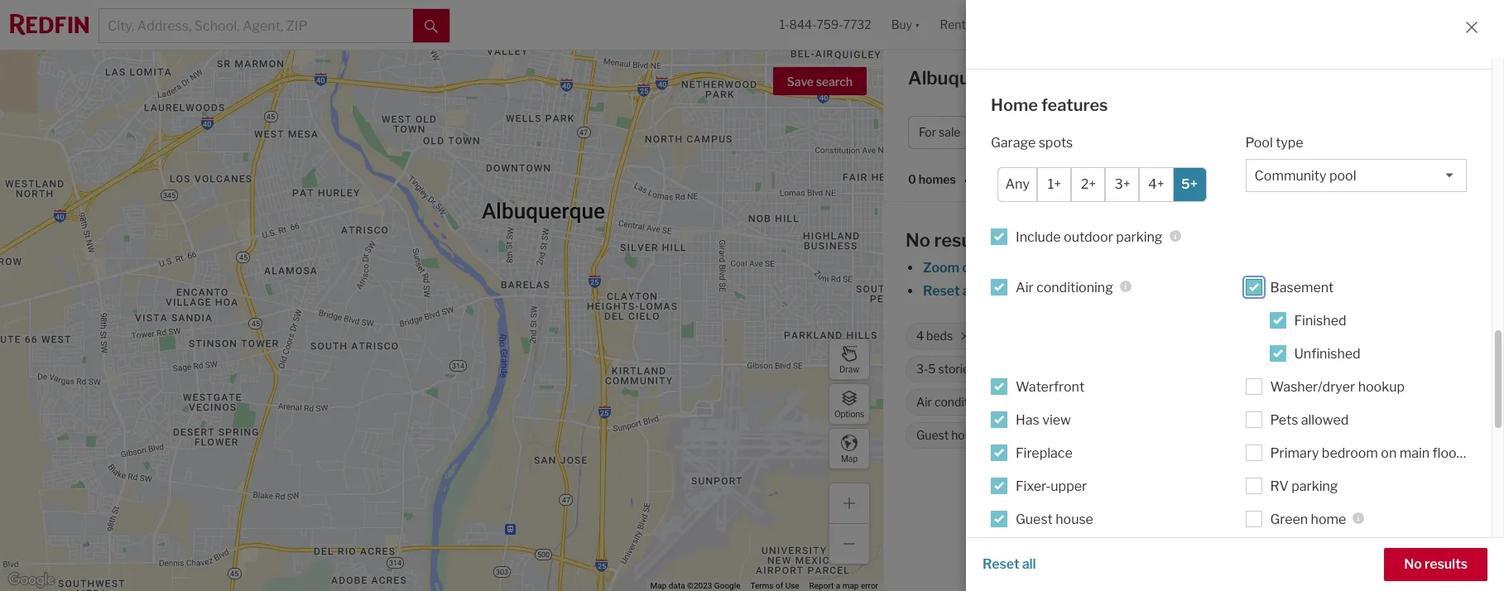 Task type: locate. For each thing, give the bounding box(es) containing it.
house down stories
[[951, 428, 984, 442]]

no results button
[[1384, 548, 1487, 581]]

1 vertical spatial guest
[[1016, 511, 1053, 527]]

out
[[962, 260, 983, 276]]

1 horizontal spatial map
[[841, 453, 858, 463]]

view down hookup
[[1376, 395, 1401, 409]]

1 horizontal spatial air
[[1016, 279, 1034, 295]]

0 vertical spatial basement
[[1270, 279, 1334, 295]]

1 horizontal spatial of
[[1111, 283, 1124, 299]]

0 vertical spatial guest house
[[916, 428, 984, 442]]

0 horizontal spatial parking
[[1116, 229, 1163, 245]]

search
[[816, 74, 853, 89]]

homes right 0
[[919, 172, 956, 187]]

0 horizontal spatial homes
[[919, 172, 956, 187]]

recommended button
[[1003, 172, 1103, 188]]

elevator down fixer-
[[1016, 544, 1067, 560]]

0 horizontal spatial all
[[962, 283, 976, 299]]

basement
[[1270, 279, 1334, 295], [1246, 395, 1302, 409]]

0 vertical spatial map
[[841, 453, 858, 463]]

2,000 sq. ft.-4,500 sq. ft. lot
[[1224, 329, 1375, 343]]

1 vertical spatial parking
[[1291, 478, 1338, 494]]

any
[[1005, 176, 1030, 192]]

no results inside button
[[1404, 556, 1468, 572]]

4+ right "/" on the top right of page
[[1228, 125, 1243, 139]]

0 horizontal spatial map
[[650, 581, 667, 590]]

results
[[934, 229, 994, 251], [1425, 556, 1468, 572]]

0 horizontal spatial house
[[951, 428, 984, 442]]

air conditioning down outdoor
[[1016, 279, 1113, 295]]

0 vertical spatial view
[[1376, 395, 1401, 409]]

0 vertical spatial 4+
[[1228, 125, 1243, 139]]

parking
[[1116, 229, 1163, 245], [1291, 478, 1338, 494]]

price button
[[999, 116, 1069, 149]]

filters
[[979, 283, 1016, 299], [1157, 283, 1193, 299]]

no results
[[906, 229, 994, 251], [1404, 556, 1468, 572]]

0 horizontal spatial guest
[[916, 428, 949, 442]]

on
[[1381, 445, 1397, 461]]

sale
[[939, 125, 961, 139]]

1 vertical spatial 4+
[[1148, 176, 1164, 192]]

1 vertical spatial guest house
[[1016, 511, 1093, 527]]

basement up "pets"
[[1246, 395, 1302, 409]]

view for have view
[[1376, 395, 1401, 409]]

1 horizontal spatial view
[[1376, 395, 1401, 409]]

of right one at the right of page
[[1111, 283, 1124, 299]]

elevator down 'has view'
[[1028, 428, 1074, 442]]

1 vertical spatial all
[[1022, 556, 1036, 572]]

4,500
[[1293, 329, 1327, 343]]

air down 3-
[[916, 395, 932, 409]]

save search button
[[773, 67, 867, 95]]

map data ©2023 google
[[650, 581, 740, 590]]

no
[[906, 229, 930, 251], [1404, 556, 1422, 572]]

1 horizontal spatial filters
[[1157, 283, 1193, 299]]

1 horizontal spatial house
[[1056, 511, 1093, 527]]

parking up 'zoom out reset all filters or remove one of your filters below to see more homes'
[[1116, 229, 1163, 245]]

have
[[1346, 395, 1374, 409]]

map button
[[829, 428, 870, 469]]

draw
[[839, 364, 859, 374]]

1-
[[780, 18, 789, 32]]

0 horizontal spatial view
[[1042, 412, 1071, 428]]

pets
[[1270, 412, 1298, 428]]

pool type
[[1245, 135, 1303, 150]]

4 left beds
[[916, 329, 924, 343]]

0 horizontal spatial conditioning
[[934, 395, 1002, 409]]

0 horizontal spatial air
[[916, 395, 932, 409]]

1 vertical spatial conditioning
[[934, 395, 1002, 409]]

1 horizontal spatial no results
[[1404, 556, 1468, 572]]

guest house down '3-5 stories'
[[916, 428, 984, 442]]

guest down 5 at the bottom of the page
[[916, 428, 949, 442]]

1 vertical spatial air conditioning
[[916, 395, 1002, 409]]

finished
[[1294, 312, 1346, 328]]

0 horizontal spatial 4+
[[1148, 176, 1164, 192]]

all down out
[[962, 283, 976, 299]]

1 vertical spatial 4
[[916, 329, 924, 343]]

0 horizontal spatial no
[[906, 229, 930, 251]]

4 left bd
[[1195, 125, 1203, 139]]

0 horizontal spatial 4
[[916, 329, 924, 343]]

1 vertical spatial reset
[[983, 556, 1019, 572]]

0 vertical spatial 4
[[1195, 125, 1203, 139]]

reset inside 'zoom out reset all filters or remove one of your filters below to see more homes'
[[923, 283, 960, 299]]

more
[[1277, 283, 1310, 299]]

7732
[[843, 18, 871, 32]]

1 vertical spatial homes
[[1312, 283, 1355, 299]]

air left remove
[[1016, 279, 1034, 295]]

parking up green home
[[1291, 478, 1338, 494]]

0 horizontal spatial guest house
[[916, 428, 984, 442]]

option group
[[997, 167, 1206, 202]]

of left use
[[776, 581, 783, 590]]

0 horizontal spatial air conditioning
[[916, 395, 1002, 409]]

1 vertical spatial map
[[650, 581, 667, 590]]

sq. left ft.
[[1329, 329, 1344, 343]]

3-
[[916, 362, 928, 376]]

0 horizontal spatial sq.
[[1260, 329, 1275, 343]]

upper
[[1051, 478, 1087, 494]]

1 vertical spatial house
[[1056, 511, 1093, 527]]

1 horizontal spatial no
[[1404, 556, 1422, 572]]

your
[[1127, 283, 1155, 299]]

1 vertical spatial results
[[1425, 556, 1468, 572]]

0 vertical spatial homes
[[919, 172, 956, 187]]

1 horizontal spatial conditioning
[[1036, 279, 1113, 295]]

0 vertical spatial all
[[962, 283, 976, 299]]

of
[[1111, 283, 1124, 299], [776, 581, 783, 590]]

recommended
[[1005, 172, 1089, 187]]

homes
[[1063, 67, 1124, 89]]

list box
[[1245, 159, 1467, 192]]

washer/dryer hookup
[[1270, 379, 1405, 394]]

air conditioning down stories
[[916, 395, 1002, 409]]

garage
[[991, 135, 1036, 150]]

0 vertical spatial of
[[1111, 283, 1124, 299]]

guest
[[916, 428, 949, 442], [1016, 511, 1053, 527]]

1 horizontal spatial 4+
[[1228, 125, 1243, 139]]

air conditioning
[[1016, 279, 1113, 295], [916, 395, 1002, 409]]

data
[[669, 581, 685, 590]]

albuquerque link
[[1229, 486, 1309, 502]]

1 horizontal spatial 4
[[1195, 125, 1203, 139]]

air
[[1016, 279, 1034, 295], [916, 395, 932, 409]]

homes inside 'zoom out reset all filters or remove one of your filters below to see more homes'
[[1312, 283, 1355, 299]]

3+
[[1114, 176, 1130, 192]]

map
[[842, 581, 859, 590]]

of inside 'zoom out reset all filters or remove one of your filters below to see more homes'
[[1111, 283, 1124, 299]]

sq.
[[1260, 329, 1275, 343], [1329, 329, 1344, 343]]

0 vertical spatial guest
[[916, 428, 949, 442]]

house
[[951, 428, 984, 442], [1056, 511, 1093, 527]]

4 inside button
[[1195, 125, 1203, 139]]

1 vertical spatial no
[[1404, 556, 1422, 572]]

for sale button
[[908, 116, 992, 149]]

reset all filters button
[[922, 283, 1017, 299]]

save
[[787, 74, 814, 89]]

map inside button
[[841, 453, 858, 463]]

1 horizontal spatial guest
[[1016, 511, 1053, 527]]

fireplace
[[1047, 395, 1097, 409], [1016, 445, 1073, 461]]

0 vertical spatial reset
[[923, 283, 960, 299]]

elevator
[[1028, 428, 1074, 442], [1016, 544, 1067, 560]]

0 horizontal spatial no results
[[906, 229, 994, 251]]

sq. left ft.-
[[1260, 329, 1275, 343]]

zoom
[[923, 260, 959, 276]]

fireplace down waterfront
[[1047, 395, 1097, 409]]

0 vertical spatial conditioning
[[1036, 279, 1113, 295]]

view right the "has"
[[1042, 412, 1071, 428]]

1 vertical spatial basement
[[1246, 395, 1302, 409]]

view for has view
[[1042, 412, 1071, 428]]

for
[[919, 125, 936, 139]]

4+ left 5+
[[1148, 176, 1164, 192]]

4+ radio
[[1139, 167, 1173, 202]]

has view
[[1016, 412, 1071, 428]]

1 sq. from the left
[[1260, 329, 1275, 343]]

option group containing any
[[997, 167, 1206, 202]]

homes inside 0 homes •
[[919, 172, 956, 187]]

1 horizontal spatial parking
[[1291, 478, 1338, 494]]

report
[[809, 581, 834, 590]]

1 vertical spatial of
[[776, 581, 783, 590]]

guest down fixer-
[[1016, 511, 1053, 527]]

1 horizontal spatial air conditioning
[[1016, 279, 1113, 295]]

house down upper
[[1056, 511, 1093, 527]]

0 vertical spatial house
[[951, 428, 984, 442]]

0 vertical spatial air conditioning
[[1016, 279, 1113, 295]]

guest house down the fixer-upper
[[1016, 511, 1093, 527]]

0 horizontal spatial reset
[[923, 283, 960, 299]]

homes up finished
[[1312, 283, 1355, 299]]

rv
[[1270, 478, 1289, 494]]

waterfront
[[1016, 379, 1084, 394]]

ba
[[1245, 125, 1259, 139]]

0
[[908, 172, 916, 187]]

floor
[[1432, 445, 1462, 461]]

fireplace down 'has view'
[[1016, 445, 1073, 461]]

conditioning right the 'or'
[[1036, 279, 1113, 295]]

Any radio
[[997, 167, 1038, 202]]

conditioning down stories
[[934, 395, 1002, 409]]

terms of use
[[750, 581, 799, 590]]

remove 4 beds image
[[960, 331, 970, 341]]

options
[[834, 408, 864, 418]]

1 vertical spatial view
[[1042, 412, 1071, 428]]

community
[[1269, 362, 1332, 376]]

3+ radio
[[1105, 167, 1139, 202]]

0 vertical spatial no results
[[906, 229, 994, 251]]

map down options
[[841, 453, 858, 463]]

below
[[1196, 283, 1233, 299]]

bd
[[1205, 125, 1219, 139]]

4+
[[1228, 125, 1243, 139], [1148, 176, 1164, 192]]

1 horizontal spatial all
[[1022, 556, 1036, 572]]

view
[[1376, 395, 1401, 409], [1042, 412, 1071, 428]]

1 vertical spatial no results
[[1404, 556, 1468, 572]]

1 horizontal spatial sq.
[[1329, 329, 1344, 343]]

map left data
[[650, 581, 667, 590]]

include
[[1016, 229, 1061, 245]]

1 horizontal spatial homes
[[1312, 283, 1355, 299]]

all down fixer-
[[1022, 556, 1036, 572]]

1 horizontal spatial results
[[1425, 556, 1468, 572]]

basement up finished
[[1270, 279, 1334, 295]]

report a map error link
[[809, 581, 878, 590]]

4 bd / 4+ ba button
[[1184, 116, 1289, 149]]

google image
[[4, 569, 59, 591]]

nm
[[1028, 67, 1059, 89]]

filters left the 'or'
[[979, 283, 1016, 299]]

green
[[1270, 511, 1308, 527]]

1 horizontal spatial reset
[[983, 556, 1019, 572]]

sale
[[1157, 67, 1195, 89]]

•
[[964, 174, 968, 188]]

filters right your
[[1157, 283, 1193, 299]]

0 horizontal spatial filters
[[979, 283, 1016, 299]]

0 vertical spatial results
[[934, 229, 994, 251]]



Task type: vqa. For each thing, say whether or not it's contained in the screenshot.


Task type: describe. For each thing, give the bounding box(es) containing it.
ft.
[[1347, 329, 1358, 343]]

1 horizontal spatial guest house
[[1016, 511, 1093, 527]]

albuquerque, nm homes for sale
[[908, 67, 1195, 89]]

home features
[[991, 95, 1108, 115]]

sort
[[976, 172, 1000, 187]]

map for map data ©2023 google
[[650, 581, 667, 590]]

2+
[[1081, 176, 1096, 192]]

one
[[1085, 283, 1108, 299]]

all inside 'zoom out reset all filters or remove one of your filters below to see more homes'
[[962, 283, 976, 299]]

reset inside button
[[983, 556, 1019, 572]]

spots
[[1039, 135, 1073, 150]]

redfin link
[[1079, 486, 1119, 502]]

fixer-
[[1016, 478, 1051, 494]]

zoom out button
[[922, 260, 984, 276]]

1 vertical spatial fireplace
[[1016, 445, 1073, 461]]

include outdoor parking
[[1016, 229, 1163, 245]]

0 horizontal spatial results
[[934, 229, 994, 251]]

see
[[1252, 283, 1274, 299]]

type
[[1276, 135, 1303, 150]]

5
[[928, 362, 936, 376]]

save search
[[787, 74, 853, 89]]

report a map error
[[809, 581, 878, 590]]

0 homes •
[[908, 172, 968, 188]]

remove air conditioning image
[[1011, 397, 1021, 407]]

pool
[[1245, 135, 1273, 150]]

reset all
[[983, 556, 1036, 572]]

0 vertical spatial air
[[1016, 279, 1034, 295]]

0 vertical spatial elevator
[[1028, 428, 1074, 442]]

map region
[[0, 0, 943, 591]]

primary bedroom on main floor
[[1270, 445, 1462, 461]]

2+ radio
[[1071, 167, 1105, 202]]

home
[[991, 95, 1038, 115]]

759-
[[817, 18, 843, 32]]

for sale
[[919, 125, 961, 139]]

have view
[[1346, 395, 1401, 409]]

no inside button
[[1404, 556, 1422, 572]]

for
[[1128, 67, 1153, 89]]

fixer-upper
[[1016, 478, 1087, 494]]

a
[[836, 581, 840, 590]]

results inside button
[[1425, 556, 1468, 572]]

5+ radio
[[1173, 167, 1206, 202]]

City, Address, School, Agent, ZIP search field
[[99, 9, 413, 42]]

4 beds
[[916, 329, 953, 343]]

4 for 4 bd / 4+ ba
[[1195, 125, 1203, 139]]

0 vertical spatial parking
[[1116, 229, 1163, 245]]

2 sq. from the left
[[1329, 329, 1344, 343]]

submit search image
[[425, 20, 438, 33]]

0 vertical spatial fireplace
[[1047, 395, 1097, 409]]

or
[[1020, 283, 1033, 299]]

4 for 4 beds
[[916, 329, 924, 343]]

terms of use link
[[750, 581, 799, 590]]

0 vertical spatial no
[[906, 229, 930, 251]]

2,000
[[1224, 329, 1257, 343]]

©2023
[[687, 581, 712, 590]]

1 vertical spatial elevator
[[1016, 544, 1067, 560]]

albuquerque,
[[908, 67, 1025, 89]]

lot
[[1361, 329, 1375, 343]]

pool
[[1335, 362, 1358, 376]]

hookup
[[1358, 379, 1405, 394]]

price
[[1009, 125, 1038, 139]]

bedroom
[[1322, 445, 1378, 461]]

4+ inside 4+ option
[[1148, 176, 1164, 192]]

stories
[[938, 362, 975, 376]]

1+ radio
[[1038, 167, 1071, 202]]

to
[[1236, 283, 1249, 299]]

1-844-759-7732 link
[[780, 18, 871, 32]]

use
[[785, 581, 799, 590]]

allowed
[[1301, 412, 1349, 428]]

google
[[714, 581, 740, 590]]

albuquerque
[[1229, 486, 1309, 502]]

error
[[861, 581, 878, 590]]

844-
[[789, 18, 817, 32]]

primary
[[1270, 445, 1319, 461]]

outdoor
[[1064, 229, 1113, 245]]

garage spots
[[991, 135, 1073, 150]]

1+
[[1048, 176, 1061, 192]]

5+
[[1181, 176, 1198, 192]]

main
[[1399, 445, 1430, 461]]

remove 4 bd / 4+ ba image
[[1267, 127, 1277, 137]]

pets allowed
[[1270, 412, 1349, 428]]

0 horizontal spatial of
[[776, 581, 783, 590]]

green home
[[1270, 511, 1346, 527]]

4+ inside 4 bd / 4+ ba button
[[1228, 125, 1243, 139]]

rv parking
[[1270, 478, 1338, 494]]

map for map
[[841, 453, 858, 463]]

has
[[1016, 412, 1039, 428]]

2 filters from the left
[[1157, 283, 1193, 299]]

1 filters from the left
[[979, 283, 1016, 299]]

1 vertical spatial air
[[916, 395, 932, 409]]

unfinished
[[1294, 346, 1361, 361]]

zoom out reset all filters or remove one of your filters below to see more homes
[[923, 260, 1355, 299]]

terms
[[750, 581, 774, 590]]

options button
[[829, 383, 870, 425]]

community pool
[[1269, 362, 1358, 376]]

redfin
[[1079, 486, 1119, 502]]

/
[[1222, 125, 1226, 139]]

all inside button
[[1022, 556, 1036, 572]]



